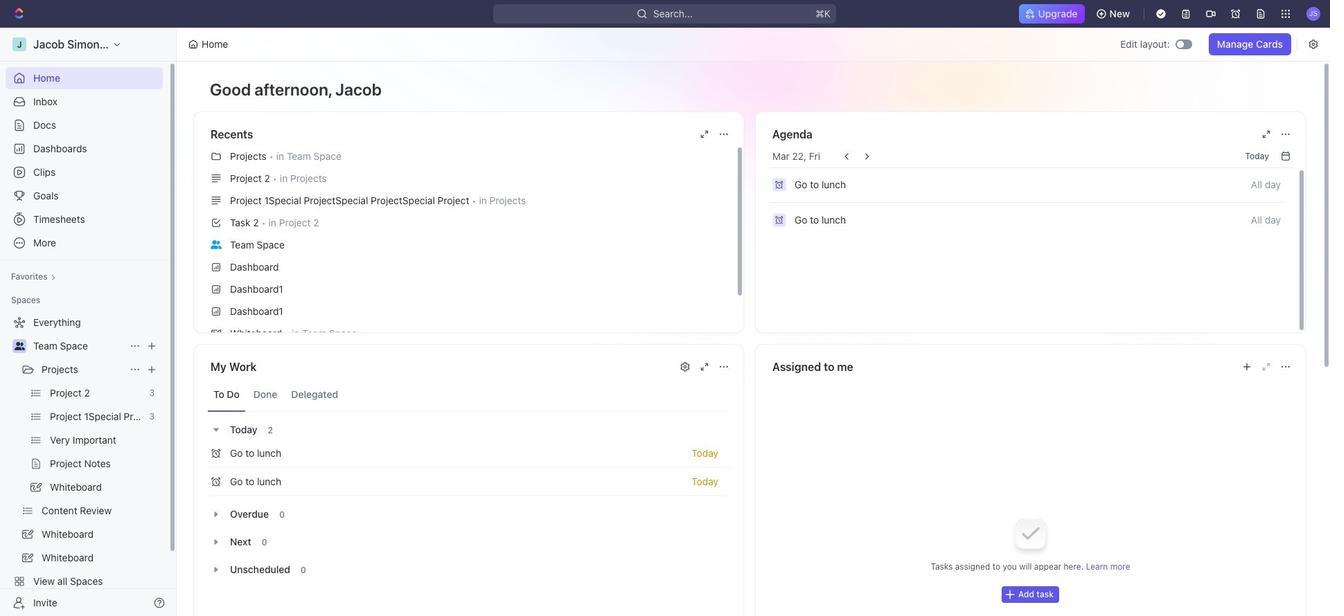 Task type: locate. For each thing, give the bounding box(es) containing it.
sidebar navigation
[[0, 28, 180, 617]]

tree
[[6, 312, 163, 617]]

jacob simon's workspace, , element
[[12, 37, 26, 51]]

1 vertical spatial user group image
[[14, 342, 25, 351]]

0 vertical spatial user group image
[[211, 240, 222, 249]]

tree inside sidebar navigation
[[6, 312, 163, 617]]

0 horizontal spatial user group image
[[14, 342, 25, 351]]

tab list
[[208, 378, 730, 412]]

user group image
[[211, 240, 222, 249], [14, 342, 25, 351]]



Task type: vqa. For each thing, say whether or not it's contained in the screenshot.
TEAMS "link"
no



Task type: describe. For each thing, give the bounding box(es) containing it.
user group image inside sidebar navigation
[[14, 342, 25, 351]]

1 horizontal spatial user group image
[[211, 240, 222, 249]]



